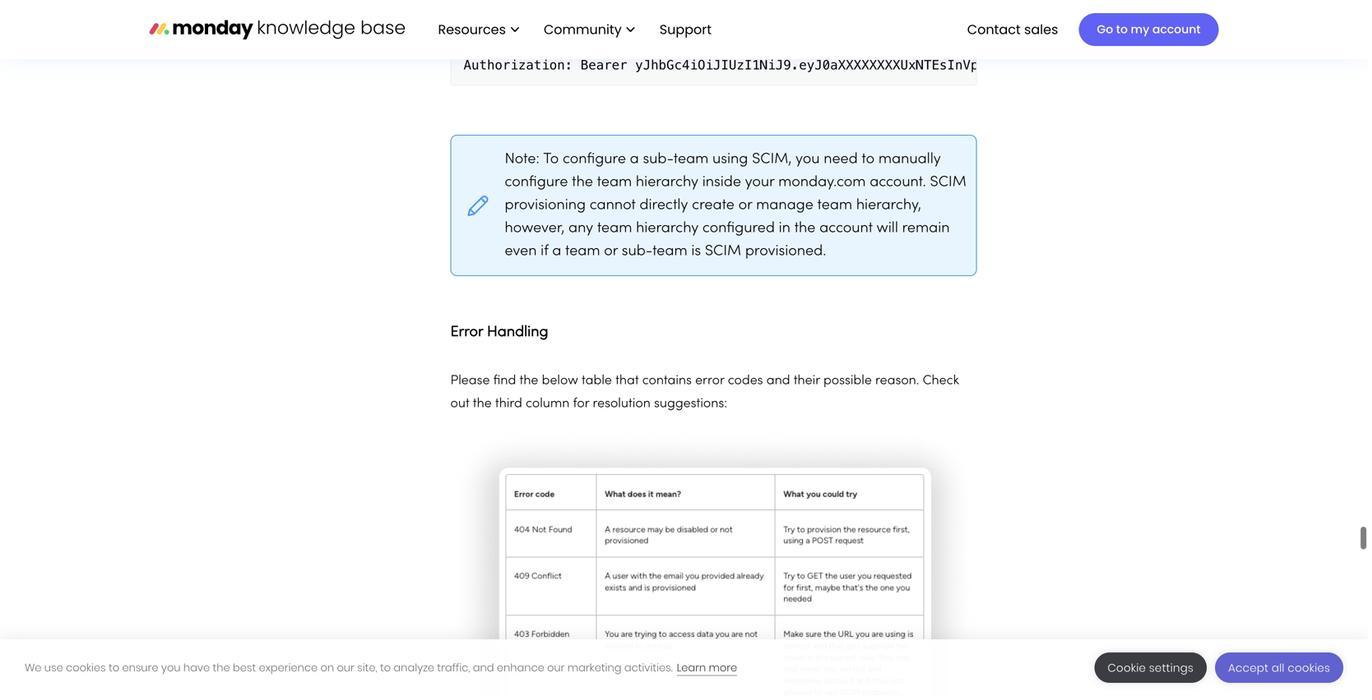 Task type: describe. For each thing, give the bounding box(es) containing it.
however,
[[505, 222, 565, 236]]

team down cannot
[[597, 222, 632, 236]]

in
[[779, 222, 791, 236]]

cookies for all
[[1288, 661, 1330, 676]]

accept all cookies
[[1228, 661, 1330, 676]]

find
[[493, 375, 516, 388]]

<your_domain>.monday.com
[[510, 12, 698, 27]]

settings
[[1149, 661, 1194, 676]]

manually
[[879, 153, 941, 167]]

team up the inside
[[674, 153, 709, 167]]

using
[[713, 153, 748, 167]]

analyze
[[394, 661, 434, 676]]

their
[[794, 375, 820, 388]]

and inside please find the below table that contains error codes and their possible reason. check out the third column for resolution suggestions:
[[767, 375, 790, 388]]

the right in
[[795, 222, 816, 236]]

hierarchy,
[[856, 199, 921, 213]]

1 horizontal spatial a
[[630, 153, 639, 167]]

account inside "to configure a sub-team using scim, you need to manually configure the team hierarchy inside your monday.com account. scim provisioning cannot directly create or manage team hierarchy, however, any team hierarchy configured in the account will remain even if a team or sub-team is scim provisioned."
[[820, 222, 873, 236]]

resources
[[438, 20, 506, 39]]

marketing
[[568, 661, 622, 676]]

all
[[1272, 661, 1285, 676]]

on
[[320, 661, 334, 676]]

site,
[[357, 661, 377, 676]]

team down any
[[565, 245, 600, 259]]

to configure a sub-team using scim, you need to manually configure the team hierarchy inside your monday.com account. scim provisioning cannot directly create or manage team hierarchy, however, any team hierarchy configured in the account will remain even if a team or sub-team is scim provisioned.
[[505, 153, 967, 259]]

dialog containing cookie settings
[[0, 640, 1368, 697]]

image 1 - 2023-08-23t151258.141.png image
[[450, 429, 977, 697]]

1 vertical spatial configure
[[505, 176, 568, 190]]

the up cannot
[[572, 176, 593, 190]]

is
[[691, 245, 701, 259]]

cookie settings
[[1108, 661, 1194, 676]]

to inside "to configure a sub-team using scim, you need to manually configure the team hierarchy inside your monday.com account. scim provisioning cannot directly create or manage team hierarchy, however, any team hierarchy configured in the account will remain even if a team or sub-team is scim provisioned."
[[862, 153, 875, 167]]

0 vertical spatial hierarchy
[[636, 176, 699, 190]]

your
[[745, 176, 775, 190]]

directly
[[640, 199, 688, 213]]

contact sales link
[[959, 15, 1067, 44]]

team left is
[[653, 245, 688, 259]]

column
[[526, 398, 570, 411]]

traffic,
[[437, 661, 470, 676]]

my
[[1131, 21, 1150, 37]]

0 vertical spatial configure
[[563, 153, 626, 167]]

go
[[1097, 21, 1113, 37]]

to
[[544, 153, 559, 167]]

1 vertical spatial a
[[552, 245, 561, 259]]

1 vertical spatial or
[[604, 245, 618, 259]]

that
[[616, 375, 639, 388]]

to left ensure at the left
[[109, 661, 119, 676]]

application/json
[[526, 35, 651, 50]]

go to my account
[[1097, 21, 1201, 37]]

suggestions:
[[654, 398, 727, 411]]

community
[[544, 20, 622, 39]]

remain
[[902, 222, 950, 236]]

bearer
[[581, 58, 627, 73]]

accept all cookies button
[[1215, 653, 1344, 684]]

inside
[[702, 176, 741, 190]]

authorization:
[[464, 58, 573, 73]]

1 horizontal spatial or
[[739, 199, 752, 213]]

third
[[495, 398, 522, 411]]

host: <your_domain>.monday.com accept: application/json authorization: bearer yjhbgc4ioijiuzi1nij9.eyj0axxxxxxxxuxntesinvpzci6mswiawlkijoimjaymc0xxxxxxmjoxndowmc4wmdbaiiwic
[[464, 12, 1368, 73]]

need
[[824, 153, 858, 167]]

table
[[582, 375, 612, 388]]

configured
[[703, 222, 775, 236]]

even
[[505, 245, 537, 259]]

provisioning
[[505, 199, 586, 213]]

community link
[[536, 15, 643, 44]]

we use cookies to ensure you have the best experience on our site, to analyze traffic, and enhance our marketing activities. learn more
[[25, 661, 737, 676]]

please find the below table that contains error codes and their possible reason. check out the third column for resolution suggestions:
[[450, 375, 959, 411]]



Task type: vqa. For each thing, say whether or not it's contained in the screenshot.
Resources at the top left of the page
yes



Task type: locate. For each thing, give the bounding box(es) containing it.
1 vertical spatial sub-
[[622, 245, 653, 259]]

you inside "to configure a sub-team using scim, you need to manually configure the team hierarchy inside your monday.com account. scim provisioning cannot directly create or manage team hierarchy, however, any team hierarchy configured in the account will remain even if a team or sub-team is scim provisioned."
[[796, 153, 820, 167]]

sub- down cannot
[[622, 245, 653, 259]]

0 vertical spatial you
[[796, 153, 820, 167]]

1 horizontal spatial scim
[[930, 176, 967, 190]]

the right out
[[473, 398, 492, 411]]

configure right to
[[563, 153, 626, 167]]

please
[[450, 375, 490, 388]]

out
[[450, 398, 470, 411]]

and left their
[[767, 375, 790, 388]]

host:
[[464, 12, 503, 27]]

accept
[[1228, 661, 1269, 676]]

the inside dialog
[[213, 661, 230, 676]]

0 vertical spatial scim
[[930, 176, 967, 190]]

scim right is
[[705, 245, 741, 259]]

account left will
[[820, 222, 873, 236]]

error
[[695, 375, 725, 388]]

1 horizontal spatial and
[[767, 375, 790, 388]]

a
[[630, 153, 639, 167], [552, 245, 561, 259]]

learn
[[677, 661, 706, 676]]

yjhbgc4ioijiuzi1nij9.eyj0axxxxxxxxuxntesinvpzci6mswiawlkijoimjaymc0xxxxxxmjoxndowmc4wmdbaiiwic
[[635, 58, 1368, 73]]

account right my
[[1153, 21, 1201, 37]]

or down cannot
[[604, 245, 618, 259]]

go to my account link
[[1079, 13, 1219, 46]]

account
[[1153, 21, 1201, 37], [820, 222, 873, 236]]

0 vertical spatial or
[[739, 199, 752, 213]]

to right go
[[1116, 21, 1128, 37]]

1 vertical spatial and
[[473, 661, 494, 676]]

account.
[[870, 176, 926, 190]]

cookies right use
[[66, 661, 106, 676]]

or up configured
[[739, 199, 752, 213]]

1 our from the left
[[337, 661, 354, 676]]

resources link
[[430, 15, 527, 44]]

the left best
[[213, 661, 230, 676]]

our right the on
[[337, 661, 354, 676]]

2 cookies from the left
[[1288, 661, 1330, 676]]

possible
[[824, 375, 872, 388]]

accept:
[[464, 35, 518, 50]]

you inside dialog
[[161, 661, 181, 676]]

0 vertical spatial account
[[1153, 21, 1201, 37]]

our right enhance
[[547, 661, 565, 676]]

list
[[422, 0, 725, 59]]

0 horizontal spatial you
[[161, 661, 181, 676]]

more
[[709, 661, 737, 676]]

team up cannot
[[597, 176, 632, 190]]

scim down manually
[[930, 176, 967, 190]]

cannot
[[590, 199, 636, 213]]

cookies
[[66, 661, 106, 676], [1288, 661, 1330, 676]]

monday.com logo image
[[149, 12, 405, 47]]

0 vertical spatial and
[[767, 375, 790, 388]]

to right "site,"
[[380, 661, 391, 676]]

0 horizontal spatial and
[[473, 661, 494, 676]]

0 vertical spatial sub-
[[643, 153, 674, 167]]

configure
[[563, 153, 626, 167], [505, 176, 568, 190]]

experience
[[259, 661, 318, 676]]

scim
[[930, 176, 967, 190], [705, 245, 741, 259]]

or
[[739, 199, 752, 213], [604, 245, 618, 259]]

0 horizontal spatial account
[[820, 222, 873, 236]]

you up monday.com
[[796, 153, 820, 167]]

a up cannot
[[630, 153, 639, 167]]

sub-
[[643, 153, 674, 167], [622, 245, 653, 259]]

hierarchy up directly
[[636, 176, 699, 190]]

check
[[923, 375, 959, 388]]

cookies right all
[[1288, 661, 1330, 676]]

contact sales
[[967, 20, 1058, 39]]

to right need
[[862, 153, 875, 167]]

provisioned.
[[745, 245, 826, 259]]

1 horizontal spatial our
[[547, 661, 565, 676]]

0 vertical spatial a
[[630, 153, 639, 167]]

1 horizontal spatial cookies
[[1288, 661, 1330, 676]]

0 horizontal spatial or
[[604, 245, 618, 259]]

1 horizontal spatial account
[[1153, 21, 1201, 37]]

a right if
[[552, 245, 561, 259]]

monday.com
[[778, 176, 866, 190]]

to inside 'link'
[[1116, 21, 1128, 37]]

support link
[[651, 15, 725, 44], [660, 20, 717, 39]]

support
[[660, 20, 712, 39]]

resolution
[[593, 398, 651, 411]]

list containing resources
[[422, 0, 725, 59]]

team
[[674, 153, 709, 167], [597, 176, 632, 190], [817, 199, 853, 213], [597, 222, 632, 236], [565, 245, 600, 259], [653, 245, 688, 259]]

0 horizontal spatial our
[[337, 661, 354, 676]]

1 vertical spatial you
[[161, 661, 181, 676]]

sales
[[1024, 20, 1058, 39]]

you left have on the bottom left of page
[[161, 661, 181, 676]]

we
[[25, 661, 42, 676]]

the
[[572, 176, 593, 190], [795, 222, 816, 236], [520, 375, 538, 388], [473, 398, 492, 411], [213, 661, 230, 676]]

manage
[[756, 199, 814, 213]]

cookies for use
[[66, 661, 106, 676]]

if
[[541, 245, 548, 259]]

any
[[569, 222, 593, 236]]

cookie settings button
[[1095, 653, 1207, 684]]

will
[[877, 222, 898, 236]]

cookie
[[1108, 661, 1146, 676]]

handling
[[487, 326, 548, 340]]

main element
[[422, 0, 1219, 59]]

have
[[183, 661, 210, 676]]

1 vertical spatial hierarchy
[[636, 222, 699, 236]]

you
[[796, 153, 820, 167], [161, 661, 181, 676]]

team down monday.com
[[817, 199, 853, 213]]

dialog
[[0, 640, 1368, 697]]

configure up provisioning
[[505, 176, 568, 190]]

sub- up directly
[[643, 153, 674, 167]]

1 vertical spatial scim
[[705, 245, 741, 259]]

enhance
[[497, 661, 545, 676]]

and
[[767, 375, 790, 388], [473, 661, 494, 676]]

0 horizontal spatial a
[[552, 245, 561, 259]]

hierarchy
[[636, 176, 699, 190], [636, 222, 699, 236]]

use
[[44, 661, 63, 676]]

account inside go to my account 'link'
[[1153, 21, 1201, 37]]

contains
[[642, 375, 692, 388]]

create
[[692, 199, 735, 213]]

error handling
[[450, 326, 548, 340]]

note:
[[505, 153, 544, 167]]

activities.
[[624, 661, 673, 676]]

1 horizontal spatial you
[[796, 153, 820, 167]]

and right the traffic,
[[473, 661, 494, 676]]

contact
[[967, 20, 1021, 39]]

for
[[573, 398, 589, 411]]

0 horizontal spatial cookies
[[66, 661, 106, 676]]

scim,
[[752, 153, 792, 167]]

the right find
[[520, 375, 538, 388]]

our
[[337, 661, 354, 676], [547, 661, 565, 676]]

1 cookies from the left
[[66, 661, 106, 676]]

cookies inside button
[[1288, 661, 1330, 676]]

2 our from the left
[[547, 661, 565, 676]]

best
[[233, 661, 256, 676]]

and inside dialog
[[473, 661, 494, 676]]

learn more link
[[677, 661, 737, 677]]

reason.
[[875, 375, 919, 388]]

1 vertical spatial account
[[820, 222, 873, 236]]

error
[[450, 326, 483, 340]]

codes
[[728, 375, 763, 388]]

hierarchy down directly
[[636, 222, 699, 236]]

0 horizontal spatial scim
[[705, 245, 741, 259]]

below
[[542, 375, 578, 388]]

ensure
[[122, 661, 158, 676]]



